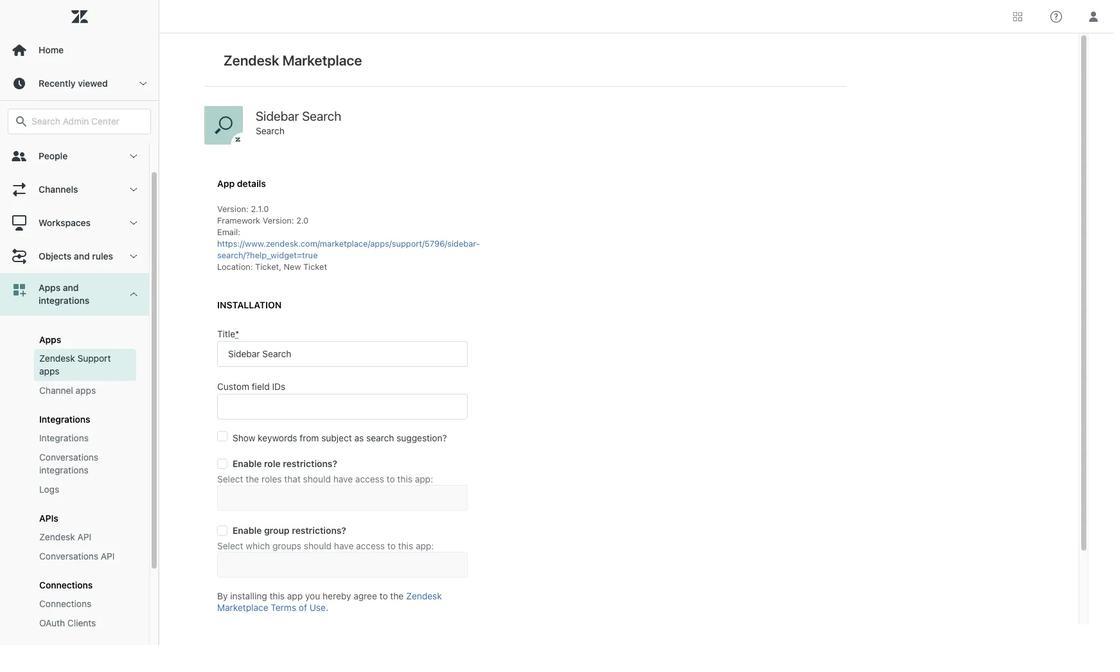 Task type: locate. For each thing, give the bounding box(es) containing it.
tree inside primary element
[[0, 139, 159, 645]]

oauth clients element
[[39, 617, 96, 630]]

zendesk inside the zendesk support apps
[[39, 353, 75, 364]]

conversations integrations link
[[34, 448, 136, 480]]

apps inside the zendesk support apps
[[39, 366, 59, 377]]

zendesk api
[[39, 532, 91, 543]]

integrations up apps element
[[39, 295, 89, 306]]

connections element up oauth clients
[[39, 598, 91, 611]]

1 vertical spatial integrations
[[39, 465, 89, 476]]

zendesk support apps element
[[39, 352, 131, 378]]

apps up the zendesk support apps on the bottom of page
[[39, 334, 61, 345]]

clients
[[67, 618, 96, 629]]

1 vertical spatial api
[[101, 551, 115, 562]]

1 vertical spatial connections element
[[39, 598, 91, 611]]

connections inside 'link'
[[39, 598, 91, 609]]

workspaces
[[39, 217, 91, 228]]

and
[[74, 251, 90, 262], [63, 282, 79, 293]]

apps down zendesk support apps element at left bottom
[[76, 385, 96, 396]]

integrations
[[39, 295, 89, 306], [39, 465, 89, 476]]

1 vertical spatial zendesk
[[39, 532, 75, 543]]

0 vertical spatial integrations
[[39, 295, 89, 306]]

channel
[[39, 385, 73, 396]]

logs
[[39, 484, 59, 495]]

viewed
[[78, 78, 108, 89]]

home
[[39, 44, 64, 55]]

0 vertical spatial api
[[77, 532, 91, 543]]

1 vertical spatial integrations
[[39, 433, 89, 444]]

1 vertical spatial connections
[[39, 598, 91, 609]]

zendesk down apis
[[39, 532, 75, 543]]

conversations down zendesk api element
[[39, 551, 98, 562]]

objects and rules button
[[0, 240, 149, 273]]

1 vertical spatial apps
[[39, 334, 61, 345]]

connections for second connections "element" from the bottom of the apps and integrations group
[[39, 580, 93, 591]]

and left rules
[[74, 251, 90, 262]]

apps up channel
[[39, 366, 59, 377]]

and for objects
[[74, 251, 90, 262]]

and down objects and rules dropdown button
[[63, 282, 79, 293]]

integrations element
[[39, 414, 90, 425], [39, 432, 89, 445]]

0 horizontal spatial apps
[[39, 366, 59, 377]]

tree item inside tree
[[0, 273, 149, 645]]

zendesk down apps element
[[39, 353, 75, 364]]

apps element
[[39, 334, 61, 345]]

rules
[[92, 251, 113, 262]]

tree item
[[0, 273, 149, 645]]

None search field
[[1, 109, 157, 134]]

1 vertical spatial apps
[[76, 385, 96, 396]]

0 vertical spatial apps
[[39, 282, 61, 293]]

integrations up logs
[[39, 465, 89, 476]]

and inside 'apps and integrations'
[[63, 282, 79, 293]]

apps inside 'apps and integrations'
[[39, 282, 61, 293]]

0 vertical spatial integrations
[[39, 414, 90, 425]]

0 vertical spatial connections
[[39, 580, 93, 591]]

2 conversations from the top
[[39, 551, 98, 562]]

0 vertical spatial apps
[[39, 366, 59, 377]]

tree item containing apps and integrations
[[0, 273, 149, 645]]

0 vertical spatial connections element
[[39, 580, 93, 591]]

tree
[[0, 139, 159, 645]]

people
[[39, 150, 68, 161]]

apps for apps element
[[39, 334, 61, 345]]

logs element
[[39, 483, 59, 496]]

apps inside group
[[39, 334, 61, 345]]

integrations inside dropdown button
[[39, 295, 89, 306]]

integrations link
[[34, 429, 136, 448]]

integrations up conversations integrations
[[39, 433, 89, 444]]

1 vertical spatial conversations
[[39, 551, 98, 562]]

integrations element up integrations link at bottom
[[39, 414, 90, 425]]

0 horizontal spatial api
[[77, 532, 91, 543]]

channels
[[39, 184, 78, 195]]

connections element up the "connections" 'link' at the left bottom of page
[[39, 580, 93, 591]]

zendesk for zendesk api
[[39, 532, 75, 543]]

2 integrations from the top
[[39, 433, 89, 444]]

integrations element up conversations integrations
[[39, 432, 89, 445]]

conversations for api
[[39, 551, 98, 562]]

integrations inside conversations integrations
[[39, 465, 89, 476]]

apps
[[39, 282, 61, 293], [39, 334, 61, 345]]

0 vertical spatial zendesk
[[39, 353, 75, 364]]

0 vertical spatial conversations
[[39, 452, 98, 463]]

apps and integrations group
[[0, 316, 149, 645]]

conversations api link
[[34, 547, 136, 566]]

zendesk
[[39, 353, 75, 364], [39, 532, 75, 543]]

2 connections from the top
[[39, 598, 91, 609]]

2 connections element from the top
[[39, 598, 91, 611]]

0 vertical spatial integrations element
[[39, 414, 90, 425]]

conversations integrations
[[39, 452, 98, 476]]

tree containing people
[[0, 139, 159, 645]]

zendesk for zendesk support apps
[[39, 353, 75, 364]]

connections
[[39, 580, 93, 591], [39, 598, 91, 609]]

apps down objects
[[39, 282, 61, 293]]

conversations
[[39, 452, 98, 463], [39, 551, 98, 562]]

integrations
[[39, 414, 90, 425], [39, 433, 89, 444]]

channel apps link
[[34, 381, 136, 400]]

conversations down integrations link at bottom
[[39, 452, 98, 463]]

api up conversations api link
[[77, 532, 91, 543]]

1 integrations element from the top
[[39, 414, 90, 425]]

1 vertical spatial and
[[63, 282, 79, 293]]

objects and rules
[[39, 251, 113, 262]]

apps
[[39, 366, 59, 377], [76, 385, 96, 396]]

connections element
[[39, 580, 93, 591], [39, 598, 91, 611]]

zendesk support apps link
[[34, 349, 136, 381]]

1 zendesk from the top
[[39, 353, 75, 364]]

connections up oauth clients
[[39, 598, 91, 609]]

1 vertical spatial integrations element
[[39, 432, 89, 445]]

user menu image
[[1086, 8, 1102, 25]]

1 connections from the top
[[39, 580, 93, 591]]

1 conversations from the top
[[39, 452, 98, 463]]

api
[[77, 532, 91, 543], [101, 551, 115, 562]]

1 horizontal spatial api
[[101, 551, 115, 562]]

connections up the "connections" 'link' at the left bottom of page
[[39, 580, 93, 591]]

0 vertical spatial and
[[74, 251, 90, 262]]

2 zendesk from the top
[[39, 532, 75, 543]]

oauth clients
[[39, 618, 96, 629]]

integrations up integrations link at bottom
[[39, 414, 90, 425]]

api down zendesk api link
[[101, 551, 115, 562]]



Task type: describe. For each thing, give the bounding box(es) containing it.
connections element inside 'link'
[[39, 598, 91, 611]]

channel apps element
[[39, 384, 96, 397]]

1 horizontal spatial apps
[[76, 385, 96, 396]]

Search Admin Center field
[[31, 116, 143, 127]]

conversations api element
[[39, 550, 115, 563]]

apps and integrations button
[[0, 273, 149, 316]]

conversations integrations element
[[39, 451, 131, 477]]

people button
[[0, 139, 149, 173]]

1 connections element from the top
[[39, 580, 93, 591]]

apis element
[[39, 513, 58, 524]]

support
[[77, 353, 111, 364]]

home button
[[0, 33, 159, 67]]

api for zendesk api
[[77, 532, 91, 543]]

recently viewed
[[39, 78, 108, 89]]

channel apps
[[39, 385, 96, 396]]

2 integrations element from the top
[[39, 432, 89, 445]]

logs link
[[34, 480, 136, 499]]

zendesk api element
[[39, 531, 91, 544]]

oauth clients link
[[34, 614, 136, 633]]

zendesk api link
[[34, 528, 136, 547]]

apis
[[39, 513, 58, 524]]

oauth
[[39, 618, 65, 629]]

channels button
[[0, 173, 149, 206]]

zendesk support apps
[[39, 353, 111, 377]]

connections link
[[34, 595, 136, 614]]

connections for connections "element" within the 'link'
[[39, 598, 91, 609]]

recently viewed button
[[0, 67, 159, 100]]

1 integrations from the top
[[39, 414, 90, 425]]

api for conversations api
[[101, 551, 115, 562]]

conversations for integrations
[[39, 452, 98, 463]]

conversations api
[[39, 551, 115, 562]]

help image
[[1051, 11, 1063, 22]]

primary element
[[0, 0, 159, 645]]

recently
[[39, 78, 76, 89]]

objects
[[39, 251, 72, 262]]

apps for apps and integrations
[[39, 282, 61, 293]]

apps and integrations
[[39, 282, 89, 306]]

workspaces button
[[0, 206, 149, 240]]

none search field inside primary element
[[1, 109, 157, 134]]

zendesk products image
[[1014, 12, 1023, 21]]

and for apps
[[63, 282, 79, 293]]



Task type: vqa. For each thing, say whether or not it's contained in the screenshot.
Zendesk to the top
yes



